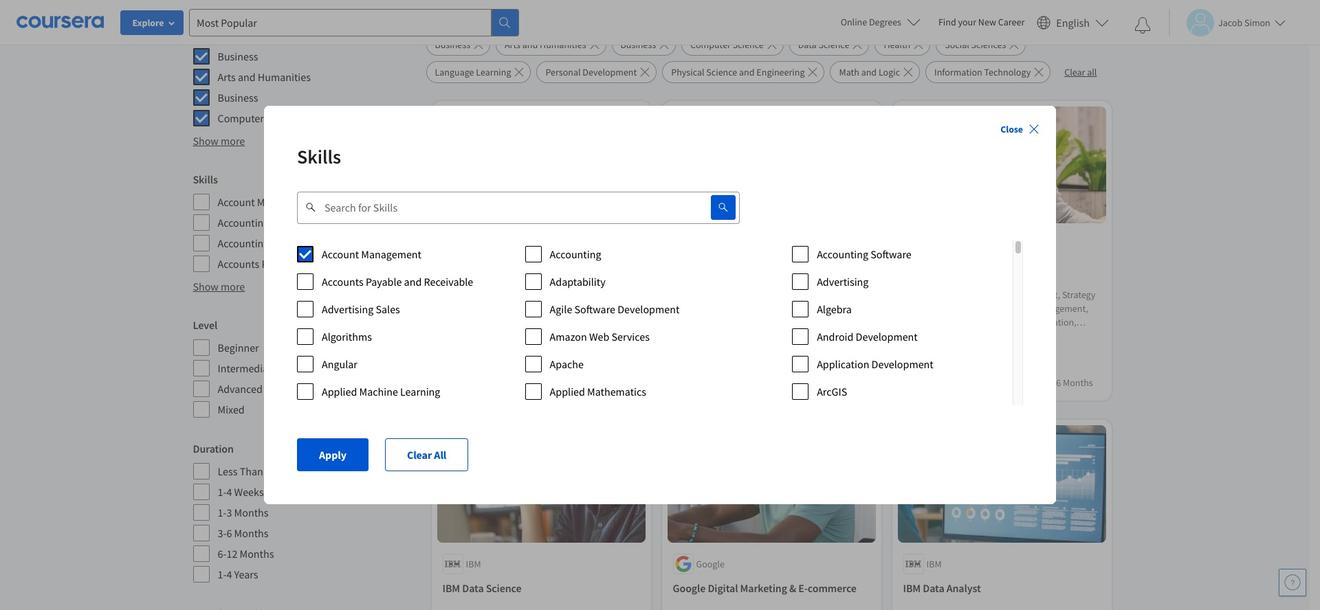 Task type: vqa. For each thing, say whether or not it's contained in the screenshot.
IBM Data Science link
yes



Task type: locate. For each thing, give the bounding box(es) containing it.
google cybersecurity
[[443, 262, 542, 276]]

payable inside skills group
[[262, 257, 298, 271]]

1 horizontal spatial management
[[361, 248, 422, 261]]

4 left years
[[227, 568, 232, 582]]

0 horizontal spatial certificate
[[537, 377, 578, 390]]

coursera image
[[17, 11, 104, 33]]

1 show more from the top
[[193, 134, 245, 148]]

payable
[[262, 257, 298, 271], [366, 275, 402, 289]]

0 horizontal spatial arts
[[218, 70, 236, 84]]

android development
[[817, 330, 918, 344]]

1 vertical spatial advertising
[[322, 303, 374, 316]]

2 vertical spatial 1-
[[218, 568, 227, 582]]

reviews)
[[492, 361, 526, 373], [958, 361, 991, 373]]

all
[[1088, 66, 1097, 78]]

0 vertical spatial clear
[[1065, 66, 1086, 78]]

2 applied from the left
[[550, 385, 585, 399]]

2 4 from the top
[[227, 568, 232, 582]]

0 horizontal spatial beginner · professional certificate · 3 - 6 months
[[673, 377, 863, 390]]

google project management: link
[[903, 261, 1101, 278]]

1 horizontal spatial humanities
[[540, 39, 586, 51]]

gain
[[492, 289, 510, 302]]

arts down subject
[[218, 70, 236, 84]]

apply
[[319, 448, 347, 462]]

development for application
[[872, 358, 934, 371]]

1 professional from the left
[[485, 377, 535, 390]]

None search field
[[189, 9, 519, 36]]

information
[[935, 66, 983, 78]]

web
[[589, 330, 610, 344]]

show for computer
[[193, 134, 219, 148]]

google left digital
[[673, 582, 706, 596]]

reviews) down leadership
[[492, 361, 526, 373]]

1 horizontal spatial accounts
[[322, 275, 364, 289]]

social sciences
[[945, 39, 1007, 51]]

1 show more button from the top
[[193, 133, 245, 149]]

sciences
[[972, 39, 1007, 51]]

applied for applied mathematics
[[550, 385, 585, 399]]

career
[[999, 16, 1025, 28]]

development up application development
[[856, 330, 918, 344]]

1 horizontal spatial account
[[322, 248, 359, 261]]

years
[[234, 568, 258, 582]]

2 certificate from the left
[[767, 377, 808, 390]]

show
[[193, 134, 219, 148], [193, 280, 219, 294]]

advertising for advertising
[[817, 275, 869, 289]]

clear inside skills dialog
[[407, 448, 432, 462]]

0 vertical spatial arts
[[505, 39, 521, 51]]

1 horizontal spatial payable
[[366, 275, 402, 289]]

and inside 'button'
[[523, 39, 538, 51]]

0 horizontal spatial arts and humanities
[[218, 70, 311, 84]]

applied down apache
[[550, 385, 585, 399]]

development up services
[[618, 303, 680, 316]]

0 vertical spatial learning
[[476, 66, 511, 78]]

skills group
[[193, 171, 418, 273]]

professional inside (21k reviews) beginner · professional certificate · 3 - 6 months
[[485, 377, 535, 390]]

1 applied from the left
[[322, 385, 357, 399]]

0 horizontal spatial advertising
[[322, 303, 374, 316]]

receivable
[[320, 257, 369, 271], [424, 275, 473, 289]]

data science
[[798, 39, 850, 51]]

0 vertical spatial account
[[218, 195, 255, 209]]

4.8 (100k reviews)
[[917, 361, 991, 373]]

0 vertical spatial 4
[[227, 486, 232, 499]]

management inside "select skills options" element
[[361, 248, 422, 261]]

search image
[[718, 202, 729, 213]]

0 horizontal spatial professional
[[485, 377, 535, 390]]

find your new career
[[939, 16, 1025, 28]]

development down the android development
[[872, 358, 934, 371]]

2 horizontal spatial data
[[923, 582, 945, 596]]

social
[[945, 39, 970, 51]]

1- up 3-
[[218, 506, 227, 520]]

0 vertical spatial advertising
[[817, 275, 869, 289]]

1 vertical spatial programming,
[[533, 317, 591, 329]]

skills inside skills group
[[193, 173, 218, 186]]

personal development button
[[537, 61, 657, 83]]

google inside google project management: link
[[903, 262, 936, 276]]

0 horizontal spatial accounting software
[[218, 237, 312, 250]]

business button up physical
[[612, 34, 676, 56]]

0 horizontal spatial clear
[[407, 448, 432, 462]]

4 left weeks
[[227, 486, 232, 499]]

0 vertical spatial programming,
[[443, 303, 500, 315]]

leadership
[[488, 344, 533, 357]]

2 horizontal spatial skills
[[443, 289, 465, 302]]

0 horizontal spatial data
[[462, 582, 484, 596]]

2 1- from the top
[[218, 506, 227, 520]]

receivable up advertising sales on the left of the page
[[320, 257, 369, 271]]

0 vertical spatial show more
[[193, 134, 245, 148]]

computer science inside 'subject' group
[[218, 111, 302, 125]]

1 certificate from the left
[[537, 377, 578, 390]]

programming, down skills you'll gain
[[443, 303, 500, 315]]

1 vertical spatial management
[[361, 248, 422, 261]]

skills dialog
[[264, 106, 1057, 505]]

0 vertical spatial show
[[193, 134, 219, 148]]

1 horizontal spatial receivable
[[424, 275, 473, 289]]

health button
[[875, 34, 931, 56]]

learning right machine
[[400, 385, 441, 399]]

1-4 weeks
[[218, 486, 264, 499]]

2 vertical spatial skills
[[443, 289, 465, 302]]

humanities inside 'subject' group
[[258, 70, 311, 84]]

account inside "select skills options" element
[[322, 248, 359, 261]]

arts up language learning button
[[505, 39, 521, 51]]

1 vertical spatial show more button
[[193, 279, 245, 295]]

0 vertical spatial account management
[[218, 195, 317, 209]]

arts and humanities inside 'button'
[[505, 39, 586, 51]]

1 vertical spatial skills
[[193, 173, 218, 186]]

ibm
[[466, 558, 481, 571], [927, 558, 942, 571], [443, 582, 460, 596], [903, 582, 921, 596]]

management inside skills group
[[257, 195, 317, 209]]

1 horizontal spatial programming,
[[533, 317, 591, 329]]

1 horizontal spatial reviews)
[[958, 361, 991, 373]]

1 vertical spatial humanities
[[258, 70, 311, 84]]

network
[[514, 289, 549, 302], [443, 358, 477, 370]]

1 show from the top
[[193, 134, 219, 148]]

advertising up algorithms
[[322, 303, 374, 316]]

accounts payable and receivable
[[218, 257, 369, 271], [322, 275, 473, 289]]

science for data science button
[[819, 39, 850, 51]]

2 more from the top
[[221, 280, 245, 294]]

0 horizontal spatial account
[[218, 195, 255, 209]]

cybersecurity
[[478, 262, 542, 276]]

computer inside button
[[691, 39, 731, 51]]

sales
[[376, 303, 400, 316]]

0 horizontal spatial computer science
[[218, 111, 302, 125]]

accounts inside "select skills options" element
[[322, 275, 364, 289]]

0 horizontal spatial payable
[[262, 257, 298, 271]]

1 vertical spatial arts and humanities
[[218, 70, 311, 84]]

google inside the google digital marketing & e-commerce link
[[673, 582, 706, 596]]

0 vertical spatial skills
[[297, 144, 341, 169]]

applied mathematics
[[550, 385, 647, 399]]

cryptography,
[[570, 330, 627, 343]]

duration group
[[193, 441, 418, 584]]

1 vertical spatial more
[[221, 280, 245, 294]]

and inside 'subject' group
[[238, 70, 256, 84]]

0 vertical spatial accounts
[[218, 257, 259, 271]]

0 vertical spatial receivable
[[320, 257, 369, 271]]

science for computer science button
[[733, 39, 764, 51]]

2 reviews) from the left
[[958, 361, 991, 373]]

1 vertical spatial network
[[443, 358, 477, 370]]

business
[[435, 39, 470, 51], [621, 39, 656, 51], [218, 50, 258, 63], [218, 91, 258, 105]]

arts
[[505, 39, 521, 51], [218, 70, 236, 84]]

learning right language
[[476, 66, 511, 78]]

0 horizontal spatial skills
[[193, 173, 218, 186]]

1 4 from the top
[[227, 486, 232, 499]]

1 horizontal spatial professional
[[716, 377, 765, 390]]

1 horizontal spatial skills
[[297, 144, 341, 169]]

1 vertical spatial computer science
[[218, 111, 302, 125]]

more
[[221, 134, 245, 148], [221, 280, 245, 294]]

0 vertical spatial accounts payable and receivable
[[218, 257, 369, 271]]

0 vertical spatial payable
[[262, 257, 298, 271]]

1 vertical spatial account management
[[322, 248, 422, 261]]

development
[[583, 66, 637, 78], [618, 303, 680, 316], [856, 330, 918, 344], [872, 358, 934, 371]]

data science button
[[789, 34, 870, 56]]

account management inside "select skills options" element
[[322, 248, 422, 261]]

1 reviews) from the left
[[492, 361, 526, 373]]

show for accounts
[[193, 280, 219, 294]]

1 horizontal spatial computer science
[[691, 39, 764, 51]]

2 horizontal spatial -
[[1052, 377, 1055, 390]]

math and logic button
[[831, 61, 920, 83]]

level group
[[193, 317, 418, 419]]

2 show more from the top
[[193, 280, 245, 294]]

accounting software
[[218, 237, 312, 250], [817, 248, 912, 261]]

0 vertical spatial computer science
[[691, 39, 764, 51]]

science inside 'subject' group
[[266, 111, 302, 125]]

advertising up 'algebra'
[[817, 275, 869, 289]]

beginner inside (21k reviews) beginner · professional certificate · 3 - 6 months
[[443, 377, 479, 390]]

- inside (21k reviews) beginner · professional certificate · 3 - 6 months
[[591, 377, 594, 390]]

1 more from the top
[[221, 134, 245, 148]]

3
[[584, 377, 589, 390], [815, 377, 819, 390], [1045, 377, 1050, 390], [227, 506, 232, 520]]

0 vertical spatial humanities
[[540, 39, 586, 51]]

show more button for computer
[[193, 133, 245, 149]]

algorithms
[[322, 330, 372, 344]]

1 horizontal spatial business button
[[612, 34, 676, 56]]

2 show from the top
[[193, 280, 219, 294]]

sql
[[608, 358, 624, 370]]

1 horizontal spatial clear
[[1065, 66, 1086, 78]]

professional
[[485, 377, 535, 390], [716, 377, 765, 390], [946, 377, 996, 390]]

1 horizontal spatial account management
[[322, 248, 422, 261]]

1 vertical spatial clear
[[407, 448, 432, 462]]

1- for 1-4 years
[[218, 568, 227, 582]]

0 horizontal spatial -
[[591, 377, 594, 390]]

·
[[481, 377, 483, 390], [580, 377, 582, 390], [711, 377, 714, 390], [810, 377, 813, 390], [942, 377, 944, 390], [1041, 377, 1043, 390]]

data for ibm data science
[[462, 582, 484, 596]]

1 horizontal spatial -
[[821, 377, 824, 390]]

google inside google cybersecurity link
[[443, 262, 476, 276]]

1 vertical spatial management,
[[552, 344, 607, 357]]

1 horizontal spatial arts
[[505, 39, 521, 51]]

0 vertical spatial arts and humanities
[[505, 39, 586, 51]]

clear all
[[1065, 66, 1097, 78]]

1 · from the left
[[481, 377, 483, 390]]

you'll
[[467, 289, 490, 302]]

1 vertical spatial show more
[[193, 280, 245, 294]]

0 horizontal spatial business button
[[426, 34, 490, 56]]

apply button
[[297, 439, 369, 472]]

2 horizontal spatial certificate
[[998, 377, 1039, 390]]

0 horizontal spatial humanities
[[258, 70, 311, 84]]

0 horizontal spatial software
[[271, 237, 312, 250]]

google project management:
[[903, 262, 1038, 276]]

2 business button from the left
[[612, 34, 676, 56]]

network up cloud
[[514, 289, 549, 302]]

1 horizontal spatial network
[[514, 289, 549, 302]]

beginner inside level 'group'
[[218, 341, 259, 355]]

skills
[[297, 144, 341, 169], [193, 173, 218, 186], [443, 289, 465, 302]]

3-
[[218, 527, 227, 541]]

1 vertical spatial payable
[[366, 275, 402, 289]]

show more for computer science
[[193, 134, 245, 148]]

0 horizontal spatial accounts
[[218, 257, 259, 271]]

marketing
[[740, 582, 788, 596]]

1- down 6-
[[218, 568, 227, 582]]

google for project
[[903, 262, 936, 276]]

3 1- from the top
[[218, 568, 227, 582]]

1 horizontal spatial beginner · professional certificate · 3 - 6 months
[[903, 377, 1093, 390]]

receivable up skills you'll gain
[[424, 275, 473, 289]]

1 horizontal spatial data
[[798, 39, 817, 51]]

data inside button
[[798, 39, 817, 51]]

advertising for advertising sales
[[322, 303, 374, 316]]

1 horizontal spatial accounting software
[[817, 248, 912, 261]]

close button
[[995, 117, 1046, 142]]

engineering
[[757, 66, 805, 78]]

arts and humanities
[[505, 39, 586, 51], [218, 70, 311, 84]]

beginner · professional certificate · 3 - 6 months
[[673, 377, 863, 390], [903, 377, 1093, 390]]

software
[[271, 237, 312, 250], [871, 248, 912, 261], [575, 303, 616, 316]]

find your new career link
[[932, 14, 1032, 31]]

development for personal
[[583, 66, 637, 78]]

1- down less
[[218, 486, 227, 499]]

0 vertical spatial 1-
[[218, 486, 227, 499]]

accounts
[[218, 257, 259, 271], [322, 275, 364, 289]]

0 vertical spatial management
[[257, 195, 317, 209]]

computer science
[[691, 39, 764, 51], [218, 111, 302, 125]]

1 vertical spatial accounts payable and receivable
[[322, 275, 473, 289]]

0 horizontal spatial learning
[[400, 385, 441, 399]]

1 horizontal spatial arts and humanities
[[505, 39, 586, 51]]

programming, down agile
[[533, 317, 591, 329]]

applied down angular
[[322, 385, 357, 399]]

reviews) right (100k
[[958, 361, 991, 373]]

4 · from the left
[[810, 377, 813, 390]]

1 horizontal spatial certificate
[[767, 377, 808, 390]]

3 professional from the left
[[946, 377, 996, 390]]

2 beginner · professional certificate · 3 - 6 months from the left
[[903, 377, 1093, 390]]

2 horizontal spatial professional
[[946, 377, 996, 390]]

accounting software inside skills group
[[218, 237, 312, 250]]

1 horizontal spatial applied
[[550, 385, 585, 399]]

clear for clear all
[[1065, 66, 1086, 78]]

(100k
[[933, 361, 956, 373]]

commerce
[[808, 582, 857, 596]]

development right personal
[[583, 66, 637, 78]]

applied for applied machine learning
[[322, 385, 357, 399]]

business button up language
[[426, 34, 490, 56]]

network down databases,
[[443, 358, 477, 370]]

4.8
[[917, 361, 930, 373]]

development inside button
[[583, 66, 637, 78]]

science for physical science and engineering button
[[707, 66, 738, 78]]

google up digital
[[696, 558, 725, 571]]

1 vertical spatial show
[[193, 280, 219, 294]]

0 horizontal spatial applied
[[322, 385, 357, 399]]

and inside network security, python programming, linux, cloud computing, algorithms, computer programming, computer security incident management, cryptography, databases, leadership and management, network architecture, risk management, sql
[[535, 344, 550, 357]]

english
[[1057, 15, 1090, 29]]

1 vertical spatial learning
[[400, 385, 441, 399]]

angular
[[322, 358, 358, 371]]

learning
[[476, 66, 511, 78], [400, 385, 441, 399]]

1 horizontal spatial software
[[575, 303, 616, 316]]

1 vertical spatial arts
[[218, 70, 236, 84]]

0 vertical spatial more
[[221, 134, 245, 148]]

digital
[[708, 582, 738, 596]]

google up skills you'll gain
[[443, 262, 476, 276]]

6
[[596, 377, 601, 390], [826, 377, 831, 390], [1057, 377, 1062, 390], [227, 527, 232, 541]]

google left the project
[[903, 262, 936, 276]]

ibm data science link
[[443, 580, 640, 597]]

1 vertical spatial 1-
[[218, 506, 227, 520]]

1 business button from the left
[[426, 34, 490, 56]]

1 - from the left
[[591, 377, 594, 390]]

0 horizontal spatial account management
[[218, 195, 317, 209]]

amazon
[[550, 330, 587, 344]]

2 show more button from the top
[[193, 279, 245, 295]]

1- for 1-4 weeks
[[218, 486, 227, 499]]

1 vertical spatial receivable
[[424, 275, 473, 289]]

1 1- from the top
[[218, 486, 227, 499]]

1 vertical spatial accounts
[[322, 275, 364, 289]]

learning inside button
[[476, 66, 511, 78]]

science inside button
[[733, 39, 764, 51]]

0 horizontal spatial network
[[443, 358, 477, 370]]

more for accounts payable and receivable
[[221, 280, 245, 294]]

beginner
[[218, 341, 259, 355], [443, 377, 479, 390], [673, 377, 709, 390], [903, 377, 940, 390]]

risk
[[532, 358, 549, 370]]



Task type: describe. For each thing, give the bounding box(es) containing it.
all
[[434, 448, 447, 462]]

6-12 months
[[218, 548, 274, 561]]

find
[[939, 16, 957, 28]]

english button
[[1032, 0, 1115, 45]]

6 inside (21k reviews) beginner · professional certificate · 3 - 6 months
[[596, 377, 601, 390]]

health
[[884, 39, 911, 51]]

linux,
[[502, 303, 526, 315]]

2 - from the left
[[821, 377, 824, 390]]

3 - from the left
[[1052, 377, 1055, 390]]

4 for years
[[227, 568, 232, 582]]

2 professional from the left
[[716, 377, 765, 390]]

6 inside duration group
[[227, 527, 232, 541]]

new
[[979, 16, 997, 28]]

arts and humanities button
[[496, 34, 606, 56]]

agile
[[550, 303, 573, 316]]

3-6 months
[[218, 527, 269, 541]]

learning inside "select skills options" element
[[400, 385, 441, 399]]

arts inside 'subject' group
[[218, 70, 236, 84]]

12
[[227, 548, 238, 561]]

1-3 months
[[218, 506, 269, 520]]

computer science inside button
[[691, 39, 764, 51]]

6 · from the left
[[1041, 377, 1043, 390]]

0 vertical spatial network
[[514, 289, 549, 302]]

level
[[193, 318, 218, 332]]

software inside skills group
[[271, 237, 312, 250]]

certificate inside (21k reviews) beginner · professional certificate · 3 - 6 months
[[537, 377, 578, 390]]

algebra
[[817, 303, 852, 316]]

databases,
[[443, 344, 486, 357]]

accounts payable and receivable inside "select skills options" element
[[322, 275, 473, 289]]

5 · from the left
[[942, 377, 944, 390]]

show more for accounts payable and receivable
[[193, 280, 245, 294]]

3 · from the left
[[711, 377, 714, 390]]

project
[[938, 262, 972, 276]]

incident
[[478, 330, 511, 343]]

arts inside 'button'
[[505, 39, 521, 51]]

clear all
[[407, 448, 447, 462]]

cloud
[[528, 303, 552, 315]]

applied machine learning
[[322, 385, 441, 399]]

ibm data analyst link
[[903, 580, 1101, 597]]

math and logic
[[839, 66, 900, 78]]

physical science and engineering button
[[663, 61, 825, 83]]

and inside skills group
[[300, 257, 318, 271]]

Search by keyword search field
[[316, 191, 678, 224]]

1 beginner · professional certificate · 3 - 6 months from the left
[[673, 377, 863, 390]]

arts and humanities inside 'subject' group
[[218, 70, 311, 84]]

3 inside (21k reviews) beginner · professional certificate · 3 - 6 months
[[584, 377, 589, 390]]

&
[[790, 582, 797, 596]]

than
[[240, 465, 263, 479]]

network security, python programming, linux, cloud computing, algorithms, computer programming, computer security incident management, cryptography, databases, leadership and management, network architecture, risk management, sql
[[443, 289, 633, 370]]

skills inside skills dialog
[[297, 144, 341, 169]]

hours
[[273, 465, 301, 479]]

months inside (21k reviews) beginner · professional certificate · 3 - 6 months
[[603, 377, 633, 390]]

language
[[435, 66, 474, 78]]

6-
[[218, 548, 227, 561]]

subject group
[[193, 25, 418, 127]]

your
[[959, 16, 977, 28]]

0 vertical spatial management,
[[513, 330, 568, 343]]

management:
[[974, 262, 1038, 276]]

accounting software inside "select skills options" element
[[817, 248, 912, 261]]

machine
[[359, 385, 398, 399]]

e-
[[799, 582, 808, 596]]

android
[[817, 330, 854, 344]]

more for computer science
[[221, 134, 245, 148]]

close
[[1001, 123, 1024, 136]]

intermediate
[[218, 362, 277, 376]]

accounts payable and receivable inside skills group
[[218, 257, 369, 271]]

weeks
[[234, 486, 264, 499]]

physical
[[672, 66, 705, 78]]

computing,
[[554, 303, 602, 315]]

1- for 1-3 months
[[218, 506, 227, 520]]

payable inside "select skills options" element
[[366, 275, 402, 289]]

physical science and engineering
[[672, 66, 805, 78]]

clear for clear all
[[407, 448, 432, 462]]

mixed
[[218, 403, 245, 417]]

social sciences button
[[936, 34, 1027, 56]]

account management inside skills group
[[218, 195, 317, 209]]

select skills options element
[[297, 241, 1024, 406]]

computer inside 'subject' group
[[218, 111, 264, 125]]

mathematics
[[587, 385, 647, 399]]

security
[[443, 330, 476, 343]]

google cybersecurity link
[[443, 261, 640, 278]]

math
[[839, 66, 860, 78]]

accounts inside skills group
[[218, 257, 259, 271]]

and inside "select skills options" element
[[404, 275, 422, 289]]

4 for weeks
[[227, 486, 232, 499]]

amazon web services
[[550, 330, 650, 344]]

2 vertical spatial management,
[[551, 358, 606, 370]]

data for ibm data analyst
[[923, 582, 945, 596]]

show notifications image
[[1135, 17, 1151, 34]]

agile software development
[[550, 303, 680, 316]]

receivable inside "select skills options" element
[[424, 275, 473, 289]]

receivable inside skills group
[[320, 257, 369, 271]]

algorithms,
[[443, 317, 489, 329]]

development for android
[[856, 330, 918, 344]]

advanced
[[218, 382, 263, 396]]

personal development
[[546, 66, 637, 78]]

analyst
[[947, 582, 981, 596]]

ibm data science
[[443, 582, 522, 596]]

reviews) inside (21k reviews) beginner · professional certificate · 3 - 6 months
[[492, 361, 526, 373]]

account inside skills group
[[218, 195, 255, 209]]

skills you'll gain
[[443, 289, 510, 302]]

(21k
[[472, 361, 490, 373]]

2 horizontal spatial software
[[871, 248, 912, 261]]

google for cybersecurity
[[443, 262, 476, 276]]

services
[[612, 330, 650, 344]]

apache
[[550, 358, 584, 371]]

arcgis
[[817, 385, 848, 399]]

humanities inside 'button'
[[540, 39, 586, 51]]

language learning
[[435, 66, 511, 78]]

show more button for accounts
[[193, 279, 245, 295]]

information technology
[[935, 66, 1031, 78]]

1-4 years
[[218, 568, 258, 582]]

3 inside duration group
[[227, 506, 232, 520]]

less
[[218, 465, 238, 479]]

less than 2 hours
[[218, 465, 301, 479]]

personal
[[546, 66, 581, 78]]

2 · from the left
[[580, 377, 582, 390]]

adaptability
[[550, 275, 606, 289]]

google for digital
[[673, 582, 706, 596]]

help center image
[[1285, 575, 1301, 592]]

0 horizontal spatial programming,
[[443, 303, 500, 315]]

information technology button
[[926, 61, 1051, 83]]

google digital marketing & e-commerce
[[673, 582, 857, 596]]

2
[[265, 465, 271, 479]]

3 certificate from the left
[[998, 377, 1039, 390]]

(21k reviews) beginner · professional certificate · 3 - 6 months
[[443, 361, 633, 390]]

security,
[[550, 289, 586, 302]]

python
[[587, 289, 616, 302]]

google digital marketing & e-commerce link
[[673, 580, 870, 597]]



